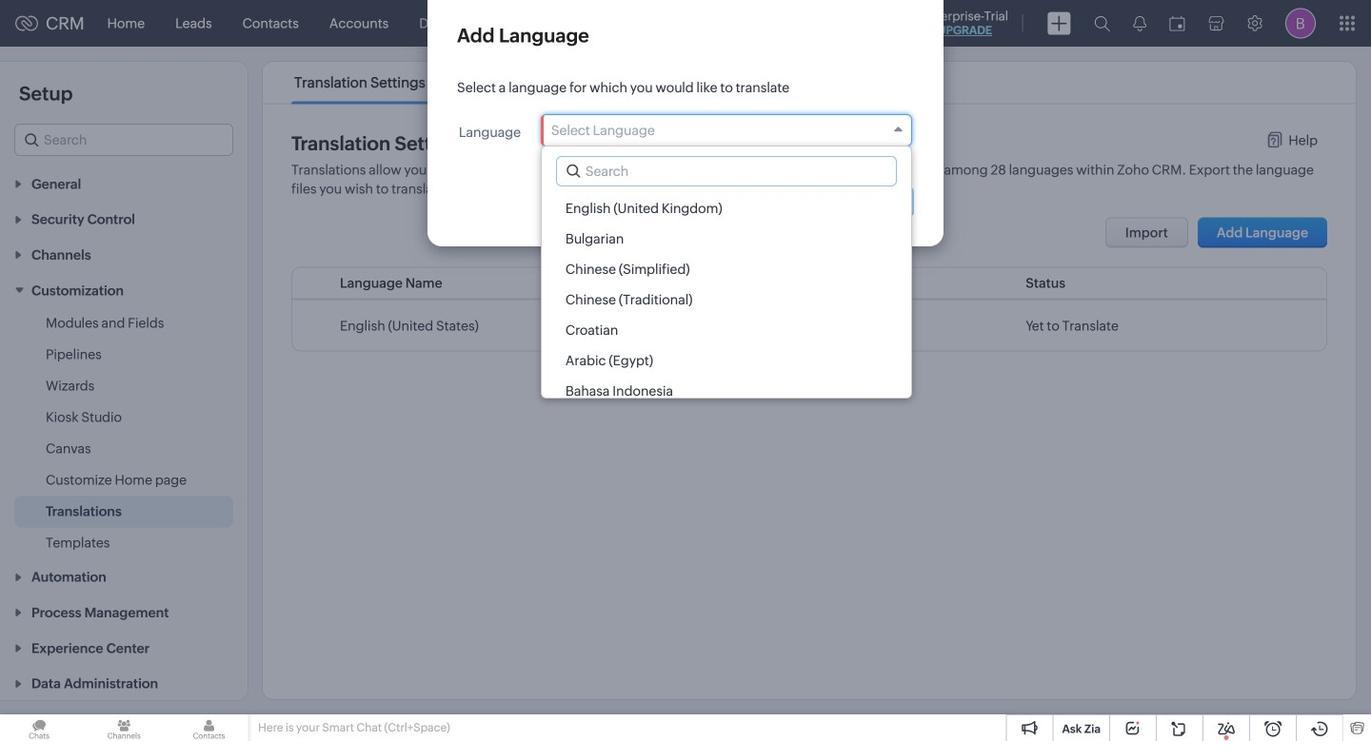 Task type: vqa. For each thing, say whether or not it's contained in the screenshot.
tab panel containing Columns
no



Task type: describe. For each thing, give the bounding box(es) containing it.
contacts image
[[170, 715, 248, 742]]

signals image
[[1133, 15, 1147, 31]]

create menu image
[[1048, 12, 1071, 35]]

channels image
[[85, 715, 163, 742]]



Task type: locate. For each thing, give the bounding box(es) containing it.
Search text field
[[557, 157, 896, 186]]

list box
[[542, 189, 911, 407]]

region
[[0, 308, 248, 559]]

chats image
[[0, 715, 78, 742]]

create menu element
[[1036, 0, 1083, 46]]

calendar image
[[1169, 16, 1186, 31]]

None field
[[541, 114, 912, 147]]

logo image
[[15, 16, 38, 31]]

signals element
[[1122, 0, 1158, 47]]

list
[[277, 62, 642, 103]]



